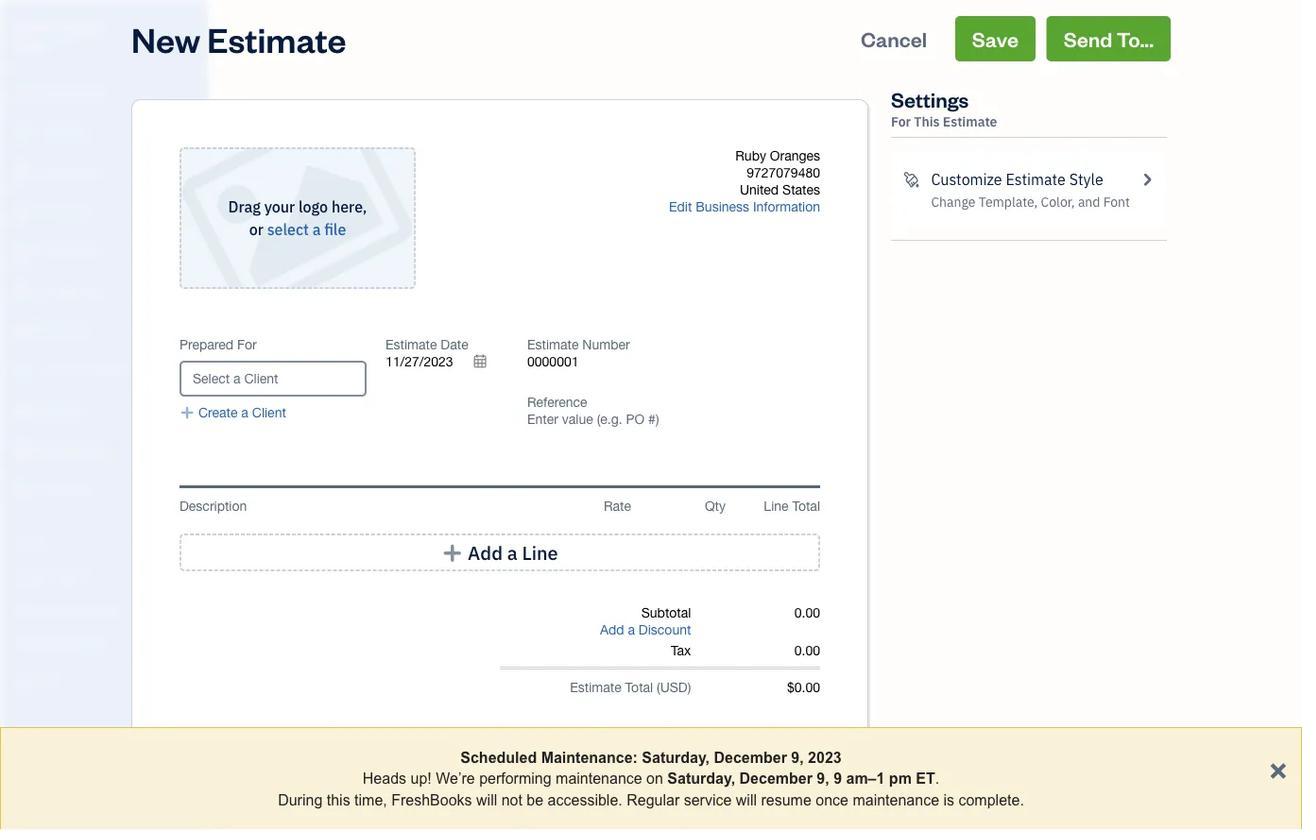 Task type: vqa. For each thing, say whether or not it's contained in the screenshot.
complete.
yes



Task type: describe. For each thing, give the bounding box(es) containing it.
edit
[[669, 199, 692, 214]]

2 will from the left
[[736, 792, 757, 809]]

client image
[[12, 124, 35, 143]]

freshbooks
[[391, 792, 472, 809]]

chevronright image
[[1138, 168, 1156, 191]]

notes
[[180, 740, 215, 756]]

resume
[[761, 792, 812, 809]]

send to...
[[1064, 25, 1154, 52]]

once
[[816, 792, 848, 809]]

settings link
[[5, 664, 202, 697]]

file
[[324, 220, 346, 240]]

send to... button
[[1047, 16, 1171, 61]]

create
[[198, 405, 238, 420]]

ruby for ruby oranges owner
[[15, 17, 48, 35]]

0 vertical spatial december
[[714, 749, 787, 766]]

bank connections link
[[5, 629, 202, 662]]

create a client
[[198, 405, 286, 420]]

this
[[914, 113, 940, 130]]

service
[[684, 792, 732, 809]]

change template, color, and font
[[931, 193, 1130, 211]]

business
[[696, 199, 749, 214]]

9
[[834, 770, 842, 787]]

1 vertical spatial maintenance
[[853, 792, 939, 809]]

team members link
[[5, 559, 202, 592]]

states
[[782, 182, 820, 197]]

items and services link
[[5, 594, 202, 627]]

scheduled maintenance: saturday, december 9, 2023 heads up! we're performing maintenance on saturday, december 9, 9 am–1 pm et . during this time, freshbooks will not be accessible. regular service will resume once maintenance is complete.
[[278, 749, 1024, 809]]

Client text field
[[181, 363, 365, 395]]

regular
[[627, 792, 680, 809]]

Estimate date in MM/DD/YYYY format text field
[[386, 354, 499, 370]]

expense image
[[12, 283, 35, 301]]

chart image
[[12, 441, 35, 460]]

oranges for ruby oranges owner
[[51, 17, 104, 35]]

or
[[249, 220, 263, 240]]

members
[[46, 567, 96, 583]]

timer image
[[12, 362, 35, 381]]

information
[[753, 199, 820, 214]]

9727079480
[[747, 165, 820, 180]]

(
[[657, 680, 660, 695]]

add a line button
[[180, 534, 820, 572]]

subtotal add a discount tax
[[600, 605, 691, 659]]

estimate number
[[527, 337, 630, 352]]

plus image for add a line
[[442, 543, 463, 562]]

0 vertical spatial saturday,
[[642, 749, 710, 766]]

et
[[916, 770, 935, 787]]

add a discount button
[[600, 622, 691, 639]]

line total
[[764, 498, 820, 514]]

settings for settings for this estimate
[[891, 86, 969, 112]]

description
[[180, 498, 247, 514]]

customize
[[931, 170, 1002, 189]]

customize estimate style
[[931, 170, 1103, 189]]

estimate total ( usd )
[[570, 680, 691, 695]]

new
[[131, 16, 200, 61]]

team
[[14, 567, 44, 583]]

date
[[441, 337, 468, 352]]

dashboard image
[[12, 84, 35, 103]]

plus image for create a client
[[180, 404, 195, 421]]

team members
[[14, 567, 96, 583]]

be
[[527, 792, 543, 809]]

reference
[[527, 395, 587, 410]]

add inside subtotal add a discount tax
[[600, 622, 624, 638]]

items and services
[[14, 602, 114, 618]]

× dialog
[[0, 728, 1302, 831]]

complete.
[[959, 792, 1024, 809]]

connections
[[44, 637, 111, 653]]

1 horizontal spatial 9,
[[817, 770, 829, 787]]

performing
[[479, 770, 551, 787]]

× button
[[1269, 751, 1287, 786]]

invoice image
[[12, 203, 35, 222]]

0 vertical spatial and
[[1078, 193, 1100, 211]]

paintbrush image
[[902, 168, 920, 191]]

subtotal
[[641, 605, 691, 621]]

up!
[[411, 770, 432, 787]]

is
[[943, 792, 954, 809]]

apps link
[[5, 524, 202, 558]]

money image
[[12, 402, 35, 420]]

edit business information button
[[669, 198, 820, 215]]

cancel button
[[844, 16, 944, 61]]

report image
[[12, 481, 35, 500]]



Task type: locate. For each thing, give the bounding box(es) containing it.
1 vertical spatial settings
[[14, 672, 57, 688]]

on
[[646, 770, 663, 787]]

line inside button
[[522, 540, 558, 565]]

1 horizontal spatial line
[[764, 498, 789, 514]]

1 vertical spatial add
[[600, 622, 624, 638]]

1 vertical spatial and
[[46, 602, 66, 618]]

maintenance down pm
[[853, 792, 939, 809]]

rate
[[604, 498, 631, 514]]

1 vertical spatial oranges
[[770, 148, 820, 163]]

0 horizontal spatial maintenance
[[556, 770, 642, 787]]

0 horizontal spatial 9,
[[791, 749, 804, 766]]

1 horizontal spatial ruby
[[735, 148, 766, 163]]

line
[[764, 498, 789, 514], [522, 540, 558, 565]]

Enter an Estimate # text field
[[527, 354, 579, 370]]

0 vertical spatial 9,
[[791, 749, 804, 766]]

ruby inside ruby oranges owner
[[15, 17, 48, 35]]

ruby up "owner"
[[15, 17, 48, 35]]

1 horizontal spatial and
[[1078, 193, 1100, 211]]

save
[[972, 25, 1019, 52]]

for left "this" on the right top
[[891, 113, 911, 130]]

ruby oranges 9727079480 united states edit business information
[[669, 148, 820, 214]]

estimate inside settings for this estimate
[[943, 113, 997, 130]]

1 vertical spatial ruby
[[735, 148, 766, 163]]

scheduled
[[460, 749, 537, 766]]

,
[[363, 197, 367, 217]]

during
[[278, 792, 322, 809]]

we're
[[436, 770, 475, 787]]

settings inside settings for this estimate
[[891, 86, 969, 112]]

$0.00
[[787, 680, 820, 695]]

and inside "link"
[[46, 602, 66, 618]]

9, left 2023
[[791, 749, 804, 766]]

items
[[14, 602, 43, 618]]

settings inside main element
[[14, 672, 57, 688]]

drag your logo here , or select a file
[[228, 197, 367, 240]]

bank connections
[[14, 637, 111, 653]]

template,
[[979, 193, 1038, 211]]

0 horizontal spatial total
[[625, 680, 653, 695]]

total for line
[[792, 498, 820, 514]]

will right service
[[736, 792, 757, 809]]

total
[[792, 498, 820, 514], [625, 680, 653, 695]]

color,
[[1041, 193, 1075, 211]]

style
[[1069, 170, 1103, 189]]

1 horizontal spatial plus image
[[442, 543, 463, 562]]

settings for settings
[[14, 672, 57, 688]]

0 vertical spatial settings
[[891, 86, 969, 112]]

total for estimate
[[625, 680, 653, 695]]

for for prepared
[[237, 337, 257, 352]]

for
[[891, 113, 911, 130], [237, 337, 257, 352]]

oranges up "owner"
[[51, 17, 104, 35]]

0 horizontal spatial settings
[[14, 672, 57, 688]]

0 vertical spatial oranges
[[51, 17, 104, 35]]

0 horizontal spatial line
[[522, 540, 558, 565]]

1 horizontal spatial total
[[792, 498, 820, 514]]

discount
[[639, 622, 691, 638]]

change
[[931, 193, 976, 211]]

am–1
[[846, 770, 885, 787]]

accessible.
[[548, 792, 622, 809]]

1 horizontal spatial add
[[600, 622, 624, 638]]

ruby inside the ruby oranges 9727079480 united states edit business information
[[735, 148, 766, 163]]

select
[[267, 220, 309, 240]]

)
[[688, 680, 691, 695]]

total left (
[[625, 680, 653, 695]]

add inside button
[[468, 540, 503, 565]]

0 horizontal spatial and
[[46, 602, 66, 618]]

1 horizontal spatial will
[[736, 792, 757, 809]]

0 vertical spatial plus image
[[180, 404, 195, 421]]

1 horizontal spatial oranges
[[770, 148, 820, 163]]

logo
[[299, 197, 328, 217]]

cancel
[[861, 25, 927, 52]]

usd
[[660, 680, 688, 695]]

and right items
[[46, 602, 66, 618]]

will left not
[[476, 792, 497, 809]]

to...
[[1117, 25, 1154, 52]]

settings for this estimate
[[891, 86, 997, 130]]

client
[[252, 405, 286, 420]]

0 horizontal spatial for
[[237, 337, 257, 352]]

0 vertical spatial maintenance
[[556, 770, 642, 787]]

heads
[[363, 770, 406, 787]]

services
[[68, 602, 114, 618]]

tax
[[671, 643, 691, 659]]

0 vertical spatial total
[[792, 498, 820, 514]]

1 horizontal spatial for
[[891, 113, 911, 130]]

Terms text field
[[180, 821, 820, 831]]

for inside settings for this estimate
[[891, 113, 911, 130]]

time,
[[354, 792, 387, 809]]

apps
[[14, 532, 42, 548]]

plus image inside the add a line button
[[442, 543, 463, 562]]

saturday, up the on
[[642, 749, 710, 766]]

not
[[501, 792, 522, 809]]

1 vertical spatial 9,
[[817, 770, 829, 787]]

united
[[740, 182, 779, 197]]

1 will from the left
[[476, 792, 497, 809]]

0 horizontal spatial plus image
[[180, 404, 195, 421]]

1 vertical spatial for
[[237, 337, 257, 352]]

drag
[[228, 197, 261, 217]]

payment image
[[12, 243, 35, 262]]

maintenance:
[[541, 749, 638, 766]]

0 horizontal spatial ruby
[[15, 17, 48, 35]]

number
[[582, 337, 630, 352]]

saturday, up service
[[667, 770, 735, 787]]

maintenance down maintenance:
[[556, 770, 642, 787]]

0 vertical spatial line
[[764, 498, 789, 514]]

add a line
[[468, 540, 558, 565]]

plus image
[[180, 404, 195, 421], [442, 543, 463, 562]]

0 vertical spatial ruby
[[15, 17, 48, 35]]

Notes text field
[[180, 757, 820, 774]]

will
[[476, 792, 497, 809], [736, 792, 757, 809]]

oranges inside ruby oranges owner
[[51, 17, 104, 35]]

.
[[935, 770, 939, 787]]

0 vertical spatial add
[[468, 540, 503, 565]]

pm
[[889, 770, 912, 787]]

0 horizontal spatial will
[[476, 792, 497, 809]]

1 horizontal spatial maintenance
[[853, 792, 939, 809]]

prepared
[[180, 337, 233, 352]]

oranges up 9727079480
[[770, 148, 820, 163]]

1 horizontal spatial settings
[[891, 86, 969, 112]]

2 0.00 from the top
[[794, 643, 820, 659]]

estimate image
[[12, 163, 35, 182]]

1 0.00 from the top
[[794, 605, 820, 621]]

1 vertical spatial line
[[522, 540, 558, 565]]

new estimate
[[131, 16, 346, 61]]

0 horizontal spatial add
[[468, 540, 503, 565]]

send
[[1064, 25, 1112, 52]]

for right the prepared
[[237, 337, 257, 352]]

0 vertical spatial 0.00
[[794, 605, 820, 621]]

project image
[[12, 322, 35, 341]]

plus image left "add a line"
[[442, 543, 463, 562]]

1 vertical spatial december
[[739, 770, 813, 787]]

font
[[1103, 193, 1130, 211]]

plus image left create
[[180, 404, 195, 421]]

1 vertical spatial plus image
[[442, 543, 463, 562]]

0 vertical spatial for
[[891, 113, 911, 130]]

your
[[264, 197, 295, 217]]

ruby
[[15, 17, 48, 35], [735, 148, 766, 163]]

main element
[[0, 0, 255, 831]]

prepared for
[[180, 337, 257, 352]]

a inside subtotal add a discount tax
[[628, 622, 635, 638]]

total right "qty"
[[792, 498, 820, 514]]

a inside drag your logo here , or select a file
[[312, 220, 321, 240]]

1 vertical spatial total
[[625, 680, 653, 695]]

qty
[[705, 498, 726, 514]]

×
[[1269, 751, 1287, 786]]

oranges for ruby oranges 9727079480 united states edit business information
[[770, 148, 820, 163]]

and down style
[[1078, 193, 1100, 211]]

estimate date
[[386, 337, 468, 352]]

9, left 9
[[817, 770, 829, 787]]

save button
[[955, 16, 1036, 61]]

for for settings
[[891, 113, 911, 130]]

ruby oranges owner
[[15, 17, 104, 53]]

settings down bank on the left of the page
[[14, 672, 57, 688]]

oranges inside the ruby oranges 9727079480 united states edit business information
[[770, 148, 820, 163]]

here
[[332, 197, 363, 217]]

bank
[[14, 637, 41, 653]]

this
[[327, 792, 350, 809]]

settings up "this" on the right top
[[891, 86, 969, 112]]

1 vertical spatial saturday,
[[667, 770, 735, 787]]

2023
[[808, 749, 842, 766]]

1 vertical spatial 0.00
[[794, 643, 820, 659]]

ruby for ruby oranges 9727079480 united states edit business information
[[735, 148, 766, 163]]

ruby up united
[[735, 148, 766, 163]]

Reference Number text field
[[527, 412, 660, 428]]

0 horizontal spatial oranges
[[51, 17, 104, 35]]



